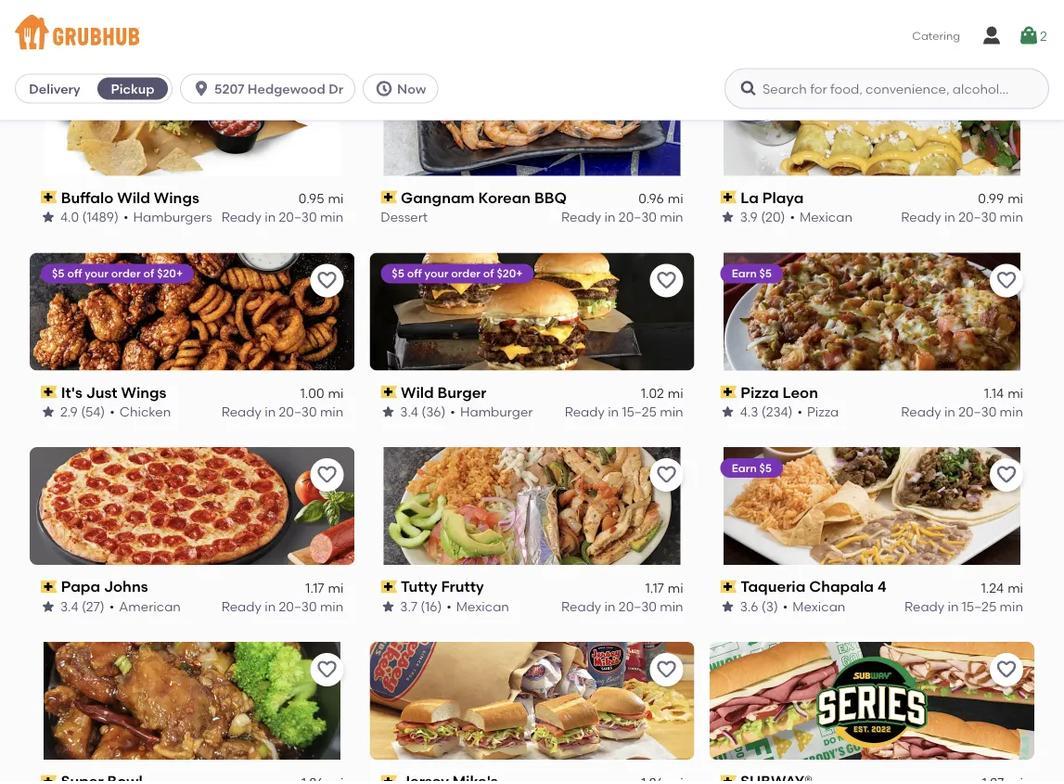 Task type: vqa. For each thing, say whether or not it's contained in the screenshot.
Mi corresponding to Wild Burger
yes



Task type: locate. For each thing, give the bounding box(es) containing it.
1 horizontal spatial 3.4
[[400, 404, 418, 420]]

star icon image for wild burger
[[381, 405, 396, 420]]

your down (1489)
[[85, 267, 109, 280]]

ready in 15–25 min down 1.02 at the right of page
[[565, 404, 684, 420]]

4.6 (163)
[[60, 14, 111, 30]]

order down the 'gangnam korean bbq'
[[451, 267, 481, 280]]

mexican down 'playa'
[[800, 209, 853, 225]]

1 vertical spatial wild
[[401, 383, 434, 401]]

1 vertical spatial 15–25
[[622, 404, 657, 420]]

3.4 down papa
[[60, 599, 78, 615]]

in for buffalo wild wings
[[265, 209, 276, 225]]

20–30 for buffalo wild wings
[[279, 209, 317, 225]]

1 earn $5 from the top
[[732, 267, 772, 280]]

1 1.17 from the left
[[306, 580, 324, 596]]

0 horizontal spatial 3.4
[[60, 599, 78, 615]]

subscription pass image for it's just wings
[[41, 386, 57, 399]]

1 vertical spatial pizza
[[808, 404, 839, 420]]

0 vertical spatial ready in 15–25 min
[[905, 14, 1024, 30]]

15–25 down 1.02 at the right of page
[[622, 404, 657, 420]]

1 vertical spatial earn
[[732, 461, 757, 475]]

• mexican for chapala
[[783, 599, 846, 615]]

pizza up 4.3 (234)
[[741, 383, 779, 401]]

1 vertical spatial earn $5
[[732, 461, 772, 475]]

min down the 0.99 mi
[[1000, 209, 1024, 225]]

delivery button
[[16, 74, 94, 103]]

min down 0.96 mi
[[660, 209, 684, 225]]

order
[[111, 72, 141, 85], [111, 267, 141, 280], [451, 267, 481, 280]]

• right (36)
[[451, 404, 456, 420]]

earn $5 down 3.9
[[732, 267, 772, 280]]

1.17 mi
[[306, 580, 344, 596], [646, 580, 684, 596]]

it's just wings
[[61, 383, 167, 401]]

• down the buffalo wild wings
[[123, 209, 128, 225]]

min left 2
[[1000, 14, 1024, 30]]

• right '(20)'
[[790, 209, 795, 225]]

svg image inside 2 button
[[1018, 25, 1041, 47]]

20–30 for la playa
[[959, 209, 997, 225]]

2 $5 off your order of $20+ from the left
[[392, 267, 523, 280]]

ready in 15–25 min down the 1.24
[[905, 599, 1024, 615]]

1 earn from the top
[[732, 267, 757, 280]]

star icon image for pizza leon
[[721, 405, 736, 420]]

2 vertical spatial ready in 15–25 min
[[905, 599, 1024, 615]]

star icon image left 2.9
[[41, 405, 56, 420]]

mi for pizza leon
[[1008, 385, 1024, 401]]

subscription pass image for tutty frutty
[[381, 581, 397, 594]]

15–25 down the 1.24
[[962, 599, 997, 615]]

wings up hamburgers
[[154, 188, 199, 206]]

of
[[143, 72, 154, 85], [143, 267, 154, 280], [483, 267, 494, 280]]

• mexican
[[790, 209, 853, 225], [447, 599, 509, 615], [783, 599, 846, 615]]

off down 4.0
[[67, 267, 82, 280]]

mi for gangnam korean bbq
[[668, 190, 684, 206]]

svg image inside the now button
[[375, 79, 394, 98]]

pizza down leon
[[808, 404, 839, 420]]

ready for gangnam korean bbq
[[562, 209, 602, 225]]

$5 off your order of $20+ down dessert
[[392, 267, 523, 280]]

2 earn from the top
[[732, 461, 757, 475]]

it's just wings logo image
[[30, 253, 355, 371]]

20–30 for pizza leon
[[959, 404, 997, 420]]

mexican for frutty
[[457, 599, 509, 615]]

1.24
[[982, 580, 1004, 596]]

min down "0.95 mi"
[[320, 209, 344, 225]]

2 1.17 from the left
[[646, 580, 664, 596]]

ready for la playa
[[902, 209, 942, 225]]

5207
[[214, 81, 245, 96]]

1 $20+ from the left
[[157, 267, 183, 280]]

min left 3.6
[[660, 599, 684, 615]]

mi for tutty frutty
[[668, 580, 684, 596]]

ready in 20–30 min for it's just wings
[[222, 404, 344, 420]]

mexican down taqueria chapala 4
[[793, 599, 846, 615]]

1 vertical spatial wings
[[121, 383, 167, 401]]

pickup
[[111, 81, 155, 96]]

1 horizontal spatial $20+
[[497, 267, 523, 280]]

$5 off your order of $20+ down (1489)
[[52, 267, 183, 280]]

super bowl logo image
[[44, 642, 341, 760]]

• right (3)
[[783, 599, 788, 615]]

off for it's
[[67, 267, 82, 280]]

3.4
[[400, 404, 418, 420], [60, 599, 78, 615]]

earn down 4.3
[[732, 461, 757, 475]]

mexican down frutty
[[457, 599, 509, 615]]

(16)
[[421, 599, 442, 615]]

2 horizontal spatial save this restaurant image
[[996, 269, 1018, 292]]

0 vertical spatial pizza
[[741, 383, 779, 401]]

ready for buffalo wild wings
[[222, 209, 262, 225]]

mexican
[[800, 209, 853, 225], [457, 599, 509, 615], [793, 599, 846, 615]]

1 horizontal spatial save this restaurant image
[[656, 464, 678, 487]]

$5 down 4.0
[[52, 267, 65, 280]]

0 vertical spatial 3.4
[[400, 404, 418, 420]]

ready in 20–30 min for la playa
[[902, 209, 1024, 225]]

your down dessert
[[425, 267, 449, 280]]

• down leon
[[798, 404, 803, 420]]

min for pizza leon
[[1000, 404, 1024, 420]]

0 horizontal spatial $20+
[[157, 267, 183, 280]]

hamburger
[[460, 404, 533, 420]]

1 $5 off your order of $20+ from the left
[[52, 267, 183, 280]]

hamburgers
[[133, 209, 212, 225]]

1 horizontal spatial $5 off your order of $20+
[[392, 267, 523, 280]]

1.17 for johns
[[306, 580, 324, 596]]

pizza leon logo image
[[710, 253, 1035, 371]]

0 vertical spatial wings
[[154, 188, 199, 206]]

wild
[[117, 188, 150, 206], [401, 383, 434, 401]]

min for wild burger
[[660, 404, 684, 420]]

svg image for now
[[375, 79, 394, 98]]

star icon image left 3.6
[[721, 600, 736, 614]]

star icon image for it's just wings
[[41, 405, 56, 420]]

$5 down 4.6
[[52, 72, 65, 85]]

2
[[1041, 28, 1048, 44]]

svg image inside 5207 hedgewood dr button
[[192, 79, 211, 98]]

• mexican down taqueria chapala 4
[[783, 599, 846, 615]]

2 1.17 mi from the left
[[646, 580, 684, 596]]

• right (16)
[[447, 599, 452, 615]]

1 vertical spatial save this restaurant image
[[656, 464, 678, 487]]

earn $5 down 4.3
[[732, 461, 772, 475]]

order left $15+
[[111, 72, 141, 85]]

order down (1489)
[[111, 267, 141, 280]]

ready in 15–25 min
[[905, 14, 1024, 30], [565, 404, 684, 420], [905, 599, 1024, 615]]

wild up 3.4 (36) at the left bottom
[[401, 383, 434, 401]]

$5 down dessert
[[392, 267, 405, 280]]

star icon image for papa johns
[[41, 600, 56, 614]]

save this restaurant image
[[316, 75, 338, 97], [996, 75, 1018, 97], [316, 269, 338, 292], [656, 269, 678, 292], [316, 464, 338, 487], [996, 464, 1018, 487], [656, 659, 678, 681], [996, 659, 1018, 681]]

svg image
[[981, 25, 1003, 47], [1018, 25, 1041, 47], [192, 79, 211, 98], [375, 79, 394, 98], [740, 79, 758, 98]]

2 $20+ from the left
[[497, 267, 523, 280]]

0 vertical spatial wild
[[117, 188, 150, 206]]

15–25 right catering on the top right
[[962, 14, 997, 30]]

• hamburgers
[[123, 209, 212, 225]]

• chicken
[[110, 404, 171, 420]]

ready for tutty frutty
[[562, 599, 602, 615]]

hedgewood
[[248, 81, 326, 96]]

star icon image left 4.3
[[721, 405, 736, 420]]

3.4 left (36)
[[400, 404, 418, 420]]

0.95
[[299, 190, 324, 206]]

(234)
[[762, 404, 793, 420]]

min down 1.14 mi
[[1000, 404, 1024, 420]]

star icon image left 3.7
[[381, 600, 396, 614]]

subscription pass image
[[41, 191, 57, 204], [381, 191, 397, 204], [41, 386, 57, 399], [381, 581, 397, 594], [721, 581, 737, 594], [381, 775, 397, 782], [721, 775, 737, 782]]

subway® logo image
[[710, 642, 1035, 760]]

your left pickup
[[85, 72, 109, 85]]

1.17 mi for papa johns
[[306, 580, 344, 596]]

0 horizontal spatial 1.17 mi
[[306, 580, 344, 596]]

$5 off your order of $20+
[[52, 267, 183, 280], [392, 267, 523, 280]]

gangnam
[[401, 188, 475, 206]]

min left 3.7
[[320, 599, 344, 615]]

• mexican down frutty
[[447, 599, 509, 615]]

earn
[[732, 267, 757, 280], [732, 461, 757, 475]]

3.6 (3)
[[740, 599, 779, 615]]

• for tutty frutty
[[447, 599, 452, 615]]

of left $15+
[[143, 72, 154, 85]]

star icon image left 4.0
[[41, 210, 56, 225]]

ready in 20–30 min
[[222, 209, 344, 225], [562, 209, 684, 225], [902, 209, 1024, 225], [222, 404, 344, 420], [902, 404, 1024, 420], [222, 599, 344, 615], [562, 599, 684, 615]]

2 vertical spatial save this restaurant image
[[316, 659, 338, 681]]

of down the 'gangnam korean bbq'
[[483, 267, 494, 280]]

star icon image left the 3.4 (27)
[[41, 600, 56, 614]]

mi for taqueria chapala 4
[[1008, 580, 1024, 596]]

$5 off your order of $20+ for burger
[[392, 267, 523, 280]]

0 vertical spatial 15–25
[[962, 14, 997, 30]]

star icon image
[[41, 15, 56, 30], [41, 210, 56, 225], [721, 210, 736, 225], [41, 405, 56, 420], [381, 405, 396, 420], [721, 405, 736, 420], [41, 600, 56, 614], [381, 600, 396, 614], [721, 600, 736, 614]]

min
[[1000, 14, 1024, 30], [320, 209, 344, 225], [660, 209, 684, 225], [1000, 209, 1024, 225], [320, 404, 344, 420], [660, 404, 684, 420], [1000, 404, 1024, 420], [320, 599, 344, 615], [660, 599, 684, 615], [1000, 599, 1024, 615]]

• mexican for playa
[[790, 209, 853, 225]]

la
[[741, 188, 759, 206]]

ready in 15–25 min for taqueria chapala 4
[[905, 599, 1024, 615]]

1 vertical spatial 3.4
[[60, 599, 78, 615]]

earn $5 for taqueria
[[732, 461, 772, 475]]

• for papa johns
[[109, 599, 114, 615]]

wings up chicken
[[121, 383, 167, 401]]

dessert
[[381, 209, 428, 225]]

burger
[[438, 383, 487, 401]]

•
[[115, 14, 121, 30], [123, 209, 128, 225], [790, 209, 795, 225], [110, 404, 115, 420], [451, 404, 456, 420], [798, 404, 803, 420], [109, 599, 114, 615], [447, 599, 452, 615], [783, 599, 788, 615]]

earn down 3.9
[[732, 267, 757, 280]]

off
[[67, 72, 82, 85], [67, 267, 82, 280], [407, 267, 422, 280]]

mi for it's just wings
[[328, 385, 344, 401]]

subscription pass image for papa johns
[[41, 581, 57, 594]]

• hamburger
[[451, 404, 533, 420]]

$20+
[[157, 267, 183, 280], [497, 267, 523, 280]]

subscription pass image for gangnam korean bbq
[[381, 191, 397, 204]]

subscription pass image for wild burger
[[381, 386, 397, 399]]

ready
[[905, 14, 945, 30], [222, 209, 262, 225], [562, 209, 602, 225], [902, 209, 942, 225], [222, 404, 262, 420], [565, 404, 605, 420], [902, 404, 942, 420], [222, 599, 262, 615], [562, 599, 602, 615], [905, 599, 945, 615]]

1 horizontal spatial 1.17
[[646, 580, 664, 596]]

• pizza
[[798, 404, 839, 420]]

• for it's just wings
[[110, 404, 115, 420]]

off down 4.6
[[67, 72, 82, 85]]

ready in 15–25 min left 2
[[905, 14, 1024, 30]]

min for tutty frutty
[[660, 599, 684, 615]]

pizza leon
[[741, 383, 819, 401]]

subscription pass image
[[721, 191, 737, 204], [381, 386, 397, 399], [721, 386, 737, 399], [41, 581, 57, 594], [41, 775, 57, 782]]

min down 1.02 mi
[[660, 404, 684, 420]]

chapala
[[810, 578, 874, 596]]

save this restaurant image
[[996, 269, 1018, 292], [656, 464, 678, 487], [316, 659, 338, 681]]

tutty frutty logo image
[[384, 448, 681, 565]]

ready in 20–30 min for pizza leon
[[902, 404, 1024, 420]]

ready in 20–30 min for tutty frutty
[[562, 599, 684, 615]]

your for buffalo
[[85, 72, 109, 85]]

• right (54)
[[110, 404, 115, 420]]

min for la playa
[[1000, 209, 1024, 225]]

$20+ down • hamburgers on the top of the page
[[157, 267, 183, 280]]

save this restaurant button
[[310, 69, 344, 102], [990, 69, 1024, 102], [310, 264, 344, 297], [650, 264, 684, 297], [990, 264, 1024, 297], [310, 459, 344, 492], [650, 459, 684, 492], [990, 459, 1024, 492], [310, 654, 344, 687], [650, 654, 684, 687], [990, 654, 1024, 687]]

ready in 20–30 min for papa johns
[[222, 599, 344, 615]]

mi
[[328, 190, 344, 206], [668, 190, 684, 206], [1008, 190, 1024, 206], [328, 385, 344, 401], [668, 385, 684, 401], [1008, 385, 1024, 401], [328, 580, 344, 596], [668, 580, 684, 596], [1008, 580, 1024, 596]]

off down dessert
[[407, 267, 422, 280]]

1 1.17 mi from the left
[[306, 580, 344, 596]]

4.3
[[740, 404, 759, 420]]

0 vertical spatial earn
[[732, 267, 757, 280]]

of down • hamburgers on the top of the page
[[143, 267, 154, 280]]

• mexican down 'playa'
[[790, 209, 853, 225]]

0 horizontal spatial $5 off your order of $20+
[[52, 267, 183, 280]]

wings
[[154, 188, 199, 206], [121, 383, 167, 401]]

3.9
[[740, 209, 758, 225]]

earn $5
[[732, 267, 772, 280], [732, 461, 772, 475]]

$20+ for wild burger
[[497, 267, 523, 280]]

• mediterranean
[[115, 14, 219, 30]]

mexican for playa
[[800, 209, 853, 225]]

wild up (1489)
[[117, 188, 150, 206]]

ready in 15–25 min for wild burger
[[565, 404, 684, 420]]

0 horizontal spatial pizza
[[741, 383, 779, 401]]

4.6
[[60, 14, 79, 30]]

• right (27)
[[109, 599, 114, 615]]

4.3 (234)
[[740, 404, 793, 420]]

1 horizontal spatial wild
[[401, 383, 434, 401]]

star icon image left 3.4 (36) at the left bottom
[[381, 405, 396, 420]]

of for burger
[[483, 267, 494, 280]]

1 vertical spatial ready in 15–25 min
[[565, 404, 684, 420]]

min down 1.24 mi
[[1000, 599, 1024, 615]]

ready for papa johns
[[222, 599, 262, 615]]

• mexican for frutty
[[447, 599, 509, 615]]

20–30 for tutty frutty
[[619, 599, 657, 615]]

2 earn $5 from the top
[[732, 461, 772, 475]]

star icon image left 3.9
[[721, 210, 736, 225]]

0 vertical spatial earn $5
[[732, 267, 772, 280]]

20–30
[[279, 209, 317, 225], [619, 209, 657, 225], [959, 209, 997, 225], [279, 404, 317, 420], [959, 404, 997, 420], [279, 599, 317, 615], [619, 599, 657, 615]]

1 horizontal spatial 1.17 mi
[[646, 580, 684, 596]]

0 horizontal spatial 1.17
[[306, 580, 324, 596]]

papa johns logo image
[[30, 448, 355, 565]]

20–30 for it's just wings
[[279, 404, 317, 420]]

jersey mike's logo image
[[370, 642, 695, 760]]

1.17
[[306, 580, 324, 596], [646, 580, 664, 596]]

20–30 for gangnam korean bbq
[[619, 209, 657, 225]]

$20+ down korean
[[497, 267, 523, 280]]

0 horizontal spatial save this restaurant image
[[316, 659, 338, 681]]

pickup button
[[94, 74, 172, 103]]

3.9 (20)
[[740, 209, 786, 225]]

2 vertical spatial 15–25
[[962, 599, 997, 615]]

min down 1.00 mi
[[320, 404, 344, 420]]

1.00
[[301, 385, 324, 401]]

main navigation navigation
[[0, 0, 1065, 120]]

0 horizontal spatial wild
[[117, 188, 150, 206]]

your for it's
[[85, 267, 109, 280]]

subscription pass image for la playa
[[721, 191, 737, 204]]



Task type: describe. For each thing, give the bounding box(es) containing it.
1.17 mi for tutty frutty
[[646, 580, 684, 596]]

3.4 for papa johns
[[60, 599, 78, 615]]

(1489)
[[82, 209, 119, 225]]

your for wild
[[425, 267, 449, 280]]

min for papa johns
[[320, 599, 344, 615]]

mi for papa johns
[[328, 580, 344, 596]]

order for just
[[111, 267, 141, 280]]

min for buffalo wild wings
[[320, 209, 344, 225]]

ready in 20–30 min for buffalo wild wings
[[222, 209, 344, 225]]

gangnam korean bbq
[[401, 188, 567, 206]]

• american
[[109, 599, 181, 615]]

• for taqueria chapala 4
[[783, 599, 788, 615]]

in for gangnam korean bbq
[[605, 209, 616, 225]]

• right (163)
[[115, 14, 121, 30]]

mexican for chapala
[[793, 599, 846, 615]]

wings for it's just wings
[[121, 383, 167, 401]]

order for wild
[[111, 72, 141, 85]]

1 horizontal spatial pizza
[[808, 404, 839, 420]]

in for taqueria chapala 4
[[948, 599, 959, 615]]

star icon image for taqueria chapala 4
[[721, 600, 736, 614]]

subscription pass image for taqueria chapala 4
[[721, 581, 737, 594]]

taqueria chapala 4 logo image
[[724, 448, 1021, 565]]

(20)
[[761, 209, 786, 225]]

0 vertical spatial save this restaurant image
[[996, 269, 1018, 292]]

of for just
[[143, 267, 154, 280]]

$5 down 3.9 (20) in the top of the page
[[760, 267, 772, 280]]

5207 hedgewood dr button
[[180, 74, 363, 103]]

15–25 for taqueria chapala 4
[[962, 599, 997, 615]]

0.96
[[639, 190, 664, 206]]

Search for food, convenience, alcohol... search field
[[725, 68, 1050, 109]]

leon
[[783, 383, 819, 401]]

in for it's just wings
[[265, 404, 276, 420]]

ready for wild burger
[[565, 404, 605, 420]]

in for wild burger
[[608, 404, 619, 420]]

mi for wild burger
[[668, 385, 684, 401]]

0.95 mi
[[299, 190, 344, 206]]

$5 for it's just wings
[[52, 267, 65, 280]]

2.9
[[60, 404, 78, 420]]

4.0 (1489)
[[60, 209, 119, 225]]

now
[[397, 81, 426, 96]]

it's
[[61, 383, 82, 401]]

$5 down 4.3 (234)
[[760, 461, 772, 475]]

$20+ for it's just wings
[[157, 267, 183, 280]]

3.4 (36)
[[400, 404, 446, 420]]

1.14 mi
[[985, 385, 1024, 401]]

buffalo wild wings logo image
[[44, 58, 341, 176]]

min for gangnam korean bbq
[[660, 209, 684, 225]]

gangnam korean bbq logo image
[[370, 58, 695, 176]]

korean
[[479, 188, 531, 206]]

subscription pass image for pizza leon
[[721, 386, 737, 399]]

order for burger
[[451, 267, 481, 280]]

2 button
[[1018, 19, 1048, 53]]

• for wild burger
[[451, 404, 456, 420]]

15–25 for wild burger
[[622, 404, 657, 420]]

star icon image for buffalo wild wings
[[41, 210, 56, 225]]

in for pizza leon
[[945, 404, 956, 420]]

• for la playa
[[790, 209, 795, 225]]

min for it's just wings
[[320, 404, 344, 420]]

american
[[119, 599, 181, 615]]

3.7
[[400, 599, 418, 615]]

papa johns
[[61, 578, 148, 596]]

5207 hedgewood dr
[[214, 81, 344, 96]]

mediterranean
[[125, 14, 219, 30]]

• for pizza leon
[[798, 404, 803, 420]]

20–30 for papa johns
[[279, 599, 317, 615]]

1.14
[[985, 385, 1004, 401]]

wild burger logo image
[[370, 253, 695, 371]]

$15+
[[157, 72, 181, 85]]

0.99
[[979, 190, 1004, 206]]

delivery
[[29, 81, 80, 96]]

svg image for 2
[[1018, 25, 1041, 47]]

ready for taqueria chapala 4
[[905, 599, 945, 615]]

tutty frutty
[[401, 578, 484, 596]]

playa
[[763, 188, 804, 206]]

(27)
[[82, 599, 105, 615]]

buffalo
[[61, 188, 114, 206]]

buffalo wild wings
[[61, 188, 199, 206]]

$5 for buffalo wild wings
[[52, 72, 65, 85]]

catering
[[913, 29, 961, 42]]

0.96 mi
[[639, 190, 684, 206]]

3.4 for wild burger
[[400, 404, 418, 420]]

frutty
[[441, 578, 484, 596]]

star icon image for tutty frutty
[[381, 600, 396, 614]]

1.17 for frutty
[[646, 580, 664, 596]]

dr
[[329, 81, 344, 96]]

star icon image for la playa
[[721, 210, 736, 225]]

taqueria chapala 4
[[741, 578, 887, 596]]

1.02
[[641, 385, 664, 401]]

wings for buffalo wild wings
[[154, 188, 199, 206]]

save this restaurant image for super bowl logo at left bottom
[[316, 659, 338, 681]]

la playa logo image
[[710, 58, 1035, 176]]

ready for pizza leon
[[902, 404, 942, 420]]

bbq
[[535, 188, 567, 206]]

of for wild
[[143, 72, 154, 85]]

4
[[878, 578, 887, 596]]

star icon image left 4.6
[[41, 15, 56, 30]]

(54)
[[81, 404, 105, 420]]

1.24 mi
[[982, 580, 1024, 596]]

0.99 mi
[[979, 190, 1024, 206]]

just
[[86, 383, 117, 401]]

3.7 (16)
[[400, 599, 442, 615]]

mi for la playa
[[1008, 190, 1024, 206]]

• for buffalo wild wings
[[123, 209, 128, 225]]

(163)
[[82, 14, 111, 30]]

chicken
[[119, 404, 171, 420]]

(3)
[[762, 599, 779, 615]]

earn for taqueria
[[732, 461, 757, 475]]

$5 for wild burger
[[392, 267, 405, 280]]

subscription pass image for buffalo wild wings
[[41, 191, 57, 204]]

min for taqueria chapala 4
[[1000, 599, 1024, 615]]

(36)
[[422, 404, 446, 420]]

2.9 (54)
[[60, 404, 105, 420]]

taqueria
[[741, 578, 806, 596]]

catering button
[[900, 15, 974, 57]]

earn for pizza
[[732, 267, 757, 280]]

svg image for 5207 hedgewood dr
[[192, 79, 211, 98]]

wild burger
[[401, 383, 487, 401]]

off for wild
[[407, 267, 422, 280]]

1.02 mi
[[641, 385, 684, 401]]

johns
[[104, 578, 148, 596]]

tutty
[[401, 578, 438, 596]]

papa
[[61, 578, 100, 596]]

mi for buffalo wild wings
[[328, 190, 344, 206]]

earn $5 for pizza
[[732, 267, 772, 280]]

3.6
[[740, 599, 759, 615]]

in for papa johns
[[265, 599, 276, 615]]

4.0
[[60, 209, 79, 225]]

save this restaurant image for tutty frutty logo
[[656, 464, 678, 487]]

ready for it's just wings
[[222, 404, 262, 420]]

la playa
[[741, 188, 804, 206]]

now button
[[363, 74, 446, 103]]

1.00 mi
[[301, 385, 344, 401]]

$5 off your order of $15+
[[52, 72, 181, 85]]

3.4 (27)
[[60, 599, 105, 615]]

in for tutty frutty
[[605, 599, 616, 615]]



